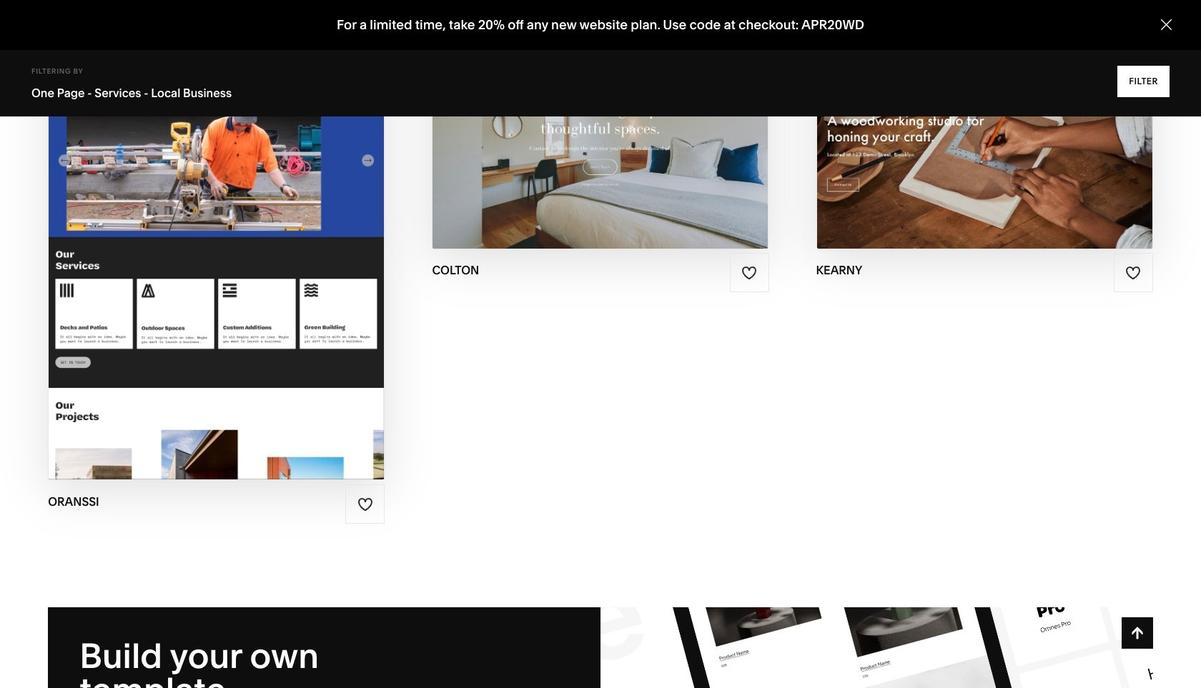 Task type: describe. For each thing, give the bounding box(es) containing it.
oranssi image
[[49, 33, 384, 480]]

preview of building your own template image
[[601, 608, 1154, 689]]

kearny image
[[817, 33, 1153, 249]]

colton image
[[433, 33, 769, 249]]

add kearny to your favorites list image
[[1126, 265, 1142, 281]]

add oranssi to your favorites list image
[[358, 497, 373, 513]]



Task type: locate. For each thing, give the bounding box(es) containing it.
back to top image
[[1130, 626, 1146, 642]]



Task type: vqa. For each thing, say whether or not it's contained in the screenshot.
coming
no



